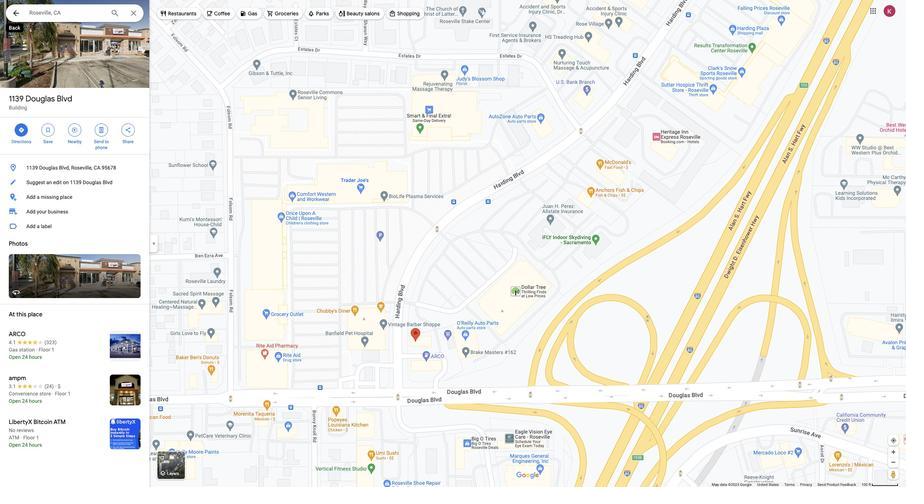 Task type: locate. For each thing, give the bounding box(es) containing it.
1 inside 'gas station · floor 1 open 24 hours'
[[52, 347, 54, 353]]

add left label
[[26, 223, 36, 229]]

1 vertical spatial open
[[9, 398, 21, 404]]

open for ampm
[[9, 398, 21, 404]]

0 horizontal spatial 1139
[[9, 94, 24, 104]]

1 horizontal spatial atm
[[54, 419, 66, 426]]

states
[[769, 483, 779, 487]]

3 24 from the top
[[22, 442, 28, 448]]

douglas inside 1139 douglas blvd, roseville, ca 95678 button
[[39, 165, 58, 171]]

store
[[39, 391, 51, 397]]

open inside convenience store · floor 1 open 24 hours
[[9, 398, 21, 404]]

douglas up an
[[39, 165, 58, 171]]

1139 inside "1139 douglas blvd building"
[[9, 94, 24, 104]]


[[98, 126, 105, 134]]

·
[[36, 347, 37, 353], [55, 384, 56, 389], [52, 391, 54, 397], [21, 435, 22, 441]]

beauty salons
[[347, 10, 380, 17]]

0 vertical spatial send
[[94, 139, 104, 144]]

24 down station
[[22, 354, 28, 360]]

0 vertical spatial 1139
[[9, 94, 24, 104]]

ft
[[869, 483, 872, 487]]

footer
[[712, 482, 862, 487]]

0 vertical spatial gas
[[248, 10, 257, 17]]

hours for arco
[[29, 354, 42, 360]]

24
[[22, 354, 28, 360], [22, 398, 28, 404], [22, 442, 28, 448]]

gas down 4.1
[[9, 347, 18, 353]]

hours down station
[[29, 354, 42, 360]]

1139 douglas blvd, roseville, ca 95678 button
[[0, 160, 149, 175]]

0 horizontal spatial place
[[28, 311, 42, 318]]

open down no
[[9, 442, 21, 448]]

gas inside gas button
[[248, 10, 257, 17]]

place right this
[[28, 311, 42, 318]]

atm right bitcoin
[[54, 419, 66, 426]]

0 horizontal spatial floor
[[23, 435, 35, 441]]

send left "product"
[[818, 483, 826, 487]]

blvd,
[[59, 165, 70, 171]]

gas inside 'gas station · floor 1 open 24 hours'
[[9, 347, 18, 353]]

24 inside convenience store · floor 1 open 24 hours
[[22, 398, 28, 404]]

1 vertical spatial send
[[818, 483, 826, 487]]

· right store
[[52, 391, 54, 397]]

blvd inside button
[[103, 179, 113, 185]]

floor inside 'gas station · floor 1 open 24 hours'
[[39, 347, 50, 353]]

floor inside convenience store · floor 1 open 24 hours
[[55, 391, 66, 397]]

1 inside convenience store · floor 1 open 24 hours
[[68, 391, 71, 397]]

add
[[26, 194, 36, 200], [26, 209, 36, 215], [26, 223, 36, 229]]

0 vertical spatial 1
[[52, 347, 54, 353]]

1 down bitcoin
[[36, 435, 39, 441]]

add for add a missing place
[[26, 194, 36, 200]]

none field inside roseville, ca field
[[29, 8, 105, 17]]

1 for arco
[[52, 347, 54, 353]]

24 inside 'gas station · floor 1 open 24 hours'
[[22, 354, 28, 360]]

1139 douglas blvd main content
[[0, 0, 149, 487]]

0 vertical spatial atm
[[54, 419, 66, 426]]

0 horizontal spatial atm
[[9, 435, 19, 441]]

a for missing
[[37, 194, 40, 200]]

send for send product feedback
[[818, 483, 826, 487]]

1 vertical spatial a
[[37, 223, 40, 229]]

atm down no
[[9, 435, 19, 441]]

1 24 from the top
[[22, 354, 28, 360]]

(24)
[[44, 384, 54, 389]]

2 a from the top
[[37, 223, 40, 229]]

1 vertical spatial floor
[[55, 391, 66, 397]]

$
[[58, 384, 61, 389]]

place down on
[[60, 194, 72, 200]]

2 add from the top
[[26, 209, 36, 215]]


[[18, 126, 25, 134]]

1139
[[9, 94, 24, 104], [26, 165, 38, 171], [70, 179, 82, 185]]

show street view coverage image
[[889, 469, 899, 480]]

0 vertical spatial place
[[60, 194, 72, 200]]

shopping
[[397, 10, 420, 17]]

1 vertical spatial place
[[28, 311, 42, 318]]

roseville,
[[71, 165, 93, 171]]

0 vertical spatial 24
[[22, 354, 28, 360]]

0 vertical spatial add
[[26, 194, 36, 200]]

this
[[16, 311, 26, 318]]

floor down (323) in the left of the page
[[39, 347, 50, 353]]

product
[[827, 483, 840, 487]]

1139 douglas blvd building
[[9, 94, 72, 111]]

gas button
[[237, 5, 262, 22]]


[[12, 8, 21, 18]]

2 horizontal spatial 1
[[68, 391, 71, 397]]

2 horizontal spatial 1139
[[70, 179, 82, 185]]

· left $
[[55, 384, 56, 389]]

gas right coffee at left top
[[248, 10, 257, 17]]

24 down convenience
[[22, 398, 28, 404]]

0 vertical spatial open
[[9, 354, 21, 360]]

0 vertical spatial floor
[[39, 347, 50, 353]]

1 down (323) in the left of the page
[[52, 347, 54, 353]]

1 open from the top
[[9, 354, 21, 360]]

· down 4.1 stars 323 reviews image
[[36, 347, 37, 353]]

add a label
[[26, 223, 52, 229]]

0 vertical spatial a
[[37, 194, 40, 200]]

map
[[712, 483, 719, 487]]

hours down reviews
[[29, 442, 42, 448]]

add for add your business
[[26, 209, 36, 215]]

gas for gas
[[248, 10, 257, 17]]

map data ©2023 google
[[712, 483, 752, 487]]

1 vertical spatial douglas
[[39, 165, 58, 171]]

24 inside libertyx bitcoin atm no reviews atm · floor 1 open 24 hours
[[22, 442, 28, 448]]

ampm
[[9, 375, 26, 382]]

send for send to phone
[[94, 139, 104, 144]]

1139 up suggest
[[26, 165, 38, 171]]

1139 right on
[[70, 179, 82, 185]]

floor down the price: inexpensive icon
[[55, 391, 66, 397]]

0 horizontal spatial blvd
[[57, 94, 72, 104]]

1 right store
[[68, 391, 71, 397]]

footer inside google maps element
[[712, 482, 862, 487]]

google account: kenny nguyen  
(kenny.nguyen@adept.ai) image
[[884, 5, 896, 17]]

parks button
[[305, 5, 334, 22]]

terms button
[[785, 482, 795, 487]]

nearby
[[68, 139, 82, 144]]

0 horizontal spatial 1
[[36, 435, 39, 441]]

price: inexpensive image
[[58, 384, 61, 389]]

floor for ampm
[[55, 391, 66, 397]]

beauty
[[347, 10, 364, 17]]

1 horizontal spatial place
[[60, 194, 72, 200]]

hours down store
[[29, 398, 42, 404]]

your
[[37, 209, 47, 215]]

(323)
[[44, 340, 57, 345]]

1 horizontal spatial 1139
[[26, 165, 38, 171]]

2 vertical spatial douglas
[[83, 179, 101, 185]]

hours inside 'gas station · floor 1 open 24 hours'
[[29, 354, 42, 360]]

blvd down "95678"
[[103, 179, 113, 185]]

gas for gas station · floor 1 open 24 hours
[[9, 347, 18, 353]]

edit
[[53, 179, 62, 185]]

· inside 'gas station · floor 1 open 24 hours'
[[36, 347, 37, 353]]

send product feedback button
[[818, 482, 857, 487]]

· inside libertyx bitcoin atm no reviews atm · floor 1 open 24 hours
[[21, 435, 22, 441]]

a left label
[[37, 223, 40, 229]]

send
[[94, 139, 104, 144], [818, 483, 826, 487]]

add your business
[[26, 209, 68, 215]]

douglas up building
[[26, 94, 55, 104]]

0 vertical spatial douglas
[[26, 94, 55, 104]]

add left your
[[26, 209, 36, 215]]

send inside send to phone
[[94, 139, 104, 144]]

add for add a label
[[26, 223, 36, 229]]

coffee
[[214, 10, 230, 17]]

building
[[9, 105, 27, 111]]

station
[[19, 347, 35, 353]]

libertyx
[[9, 419, 32, 426]]

floor
[[39, 347, 50, 353], [55, 391, 66, 397], [23, 435, 35, 441]]

2 hours from the top
[[29, 398, 42, 404]]

douglas down ca
[[83, 179, 101, 185]]

2 vertical spatial 24
[[22, 442, 28, 448]]

1 vertical spatial atm
[[9, 435, 19, 441]]

· $
[[55, 384, 61, 389]]

1 horizontal spatial blvd
[[103, 179, 113, 185]]

add your business link
[[0, 204, 149, 219]]

2 vertical spatial add
[[26, 223, 36, 229]]

1 vertical spatial blvd
[[103, 179, 113, 185]]

douglas inside "1139 douglas blvd building"
[[26, 94, 55, 104]]

None field
[[29, 8, 105, 17]]

blvd up  at the left of the page
[[57, 94, 72, 104]]

send inside button
[[818, 483, 826, 487]]

douglas
[[26, 94, 55, 104], [39, 165, 58, 171], [83, 179, 101, 185]]

1 horizontal spatial floor
[[39, 347, 50, 353]]

1 vertical spatial 1139
[[26, 165, 38, 171]]

douglas inside suggest an edit on 1139 douglas blvd button
[[83, 179, 101, 185]]

actions for 1139 douglas blvd region
[[0, 118, 149, 154]]

3 open from the top
[[9, 442, 21, 448]]

1 vertical spatial gas
[[9, 347, 18, 353]]

3 hours from the top
[[29, 442, 42, 448]]

 button
[[6, 4, 26, 23]]

1 vertical spatial 24
[[22, 398, 28, 404]]

1 vertical spatial hours
[[29, 398, 42, 404]]

1 horizontal spatial 1
[[52, 347, 54, 353]]

1139 up building
[[9, 94, 24, 104]]

atm
[[54, 419, 66, 426], [9, 435, 19, 441]]

1 horizontal spatial send
[[818, 483, 826, 487]]

1 vertical spatial add
[[26, 209, 36, 215]]

1 vertical spatial 1
[[68, 391, 71, 397]]

shopping button
[[386, 5, 424, 22]]

groceries
[[275, 10, 299, 17]]

3 add from the top
[[26, 223, 36, 229]]

2 horizontal spatial floor
[[55, 391, 66, 397]]

2 vertical spatial open
[[9, 442, 21, 448]]

0 horizontal spatial gas
[[9, 347, 18, 353]]

arco
[[9, 331, 26, 338]]

a left the "missing"
[[37, 194, 40, 200]]

place
[[60, 194, 72, 200], [28, 311, 42, 318]]

open down convenience
[[9, 398, 21, 404]]

2 vertical spatial 1
[[36, 435, 39, 441]]

· down reviews
[[21, 435, 22, 441]]

0 vertical spatial hours
[[29, 354, 42, 360]]

2 vertical spatial floor
[[23, 435, 35, 441]]

add down suggest
[[26, 194, 36, 200]]

floor inside libertyx bitcoin atm no reviews atm · floor 1 open 24 hours
[[23, 435, 35, 441]]

blvd
[[57, 94, 72, 104], [103, 179, 113, 185]]

footer containing map data ©2023 google
[[712, 482, 862, 487]]

1 hours from the top
[[29, 354, 42, 360]]

2 open from the top
[[9, 398, 21, 404]]

a
[[37, 194, 40, 200], [37, 223, 40, 229]]

send up phone
[[94, 139, 104, 144]]

reviews
[[17, 427, 34, 433]]

1 a from the top
[[37, 194, 40, 200]]

0 horizontal spatial send
[[94, 139, 104, 144]]

hours inside convenience store · floor 1 open 24 hours
[[29, 398, 42, 404]]

send product feedback
[[818, 483, 857, 487]]

hours
[[29, 354, 42, 360], [29, 398, 42, 404], [29, 442, 42, 448]]

1
[[52, 347, 54, 353], [68, 391, 71, 397], [36, 435, 39, 441]]

open down station
[[9, 354, 21, 360]]

open inside 'gas station · floor 1 open 24 hours'
[[9, 354, 21, 360]]

0 vertical spatial blvd
[[57, 94, 72, 104]]

show your location image
[[891, 437, 897, 444]]

add a missing place button
[[0, 190, 149, 204]]

1139 douglas blvd, roseville, ca 95678
[[26, 165, 116, 171]]

a for label
[[37, 223, 40, 229]]

business
[[48, 209, 68, 215]]

 search field
[[6, 4, 144, 23]]

1139 for blvd,
[[26, 165, 38, 171]]

24 down reviews
[[22, 442, 28, 448]]

©2023
[[729, 483, 740, 487]]

1 horizontal spatial gas
[[248, 10, 257, 17]]

2 24 from the top
[[22, 398, 28, 404]]

1 add from the top
[[26, 194, 36, 200]]

restaurants button
[[157, 5, 201, 22]]

2 vertical spatial hours
[[29, 442, 42, 448]]

floor down reviews
[[23, 435, 35, 441]]



Task type: describe. For each thing, give the bounding box(es) containing it.
24 for arco
[[22, 354, 28, 360]]

layers
[[167, 472, 179, 476]]

phone
[[95, 145, 107, 150]]

3.1 stars 24 reviews image
[[9, 383, 54, 390]]

hours inside libertyx bitcoin atm no reviews atm · floor 1 open 24 hours
[[29, 442, 42, 448]]

3.1
[[9, 384, 16, 389]]

4.1 stars 323 reviews image
[[9, 339, 57, 346]]

Roseville, CA field
[[6, 4, 144, 22]]


[[125, 126, 131, 134]]

95678
[[102, 165, 116, 171]]

suggest an edit on 1139 douglas blvd button
[[0, 175, 149, 190]]

restaurants
[[168, 10, 197, 17]]

data
[[720, 483, 728, 487]]

2 vertical spatial 1139
[[70, 179, 82, 185]]

suggest
[[26, 179, 45, 185]]

convenience
[[9, 391, 38, 397]]

privacy
[[801, 483, 812, 487]]

floor for arco
[[39, 347, 50, 353]]

1 inside libertyx bitcoin atm no reviews atm · floor 1 open 24 hours
[[36, 435, 39, 441]]

add a label button
[[0, 219, 149, 234]]

· inside convenience store · floor 1 open 24 hours
[[52, 391, 54, 397]]

100 ft
[[862, 483, 872, 487]]

label
[[41, 223, 52, 229]]

100
[[862, 483, 868, 487]]

1 for ampm
[[68, 391, 71, 397]]

united states
[[758, 483, 779, 487]]

douglas for blvd
[[26, 94, 55, 104]]

united states button
[[758, 482, 779, 487]]

bitcoin
[[33, 419, 52, 426]]

share
[[122, 139, 134, 144]]

groceries button
[[264, 5, 303, 22]]

salons
[[365, 10, 380, 17]]

add a missing place
[[26, 194, 72, 200]]

24 for ampm
[[22, 398, 28, 404]]

directions
[[12, 139, 31, 144]]

1139 for blvd
[[9, 94, 24, 104]]

feedback
[[841, 483, 857, 487]]

douglas for blvd,
[[39, 165, 58, 171]]

zoom in image
[[891, 449, 897, 455]]

convenience store · floor 1 open 24 hours
[[9, 391, 71, 404]]

parks
[[316, 10, 329, 17]]

on
[[63, 179, 69, 185]]

an
[[46, 179, 52, 185]]

at this place
[[9, 311, 42, 318]]

suggest an edit on 1139 douglas blvd
[[26, 179, 113, 185]]

beauty salons button
[[336, 5, 384, 22]]

photos
[[9, 240, 28, 248]]

privacy button
[[801, 482, 812, 487]]

open inside libertyx bitcoin atm no reviews atm · floor 1 open 24 hours
[[9, 442, 21, 448]]

zoom out image
[[891, 460, 897, 465]]

hours for ampm
[[29, 398, 42, 404]]

united
[[758, 483, 768, 487]]

open for arco
[[9, 354, 21, 360]]

4.1
[[9, 340, 16, 345]]

ca
[[94, 165, 100, 171]]

to
[[105, 139, 109, 144]]

missing
[[41, 194, 59, 200]]

terms
[[785, 483, 795, 487]]


[[45, 126, 51, 134]]

collapse side panel image
[[150, 240, 158, 248]]

google maps element
[[0, 0, 907, 487]]

gas station · floor 1 open 24 hours
[[9, 347, 54, 360]]

save
[[43, 139, 53, 144]]


[[71, 126, 78, 134]]

place inside button
[[60, 194, 72, 200]]

100 ft button
[[862, 483, 899, 487]]

libertyx bitcoin atm no reviews atm · floor 1 open 24 hours
[[9, 419, 66, 448]]

blvd inside "1139 douglas blvd building"
[[57, 94, 72, 104]]

google
[[741, 483, 752, 487]]

at
[[9, 311, 15, 318]]

coffee button
[[203, 5, 235, 22]]

send to phone
[[94, 139, 109, 150]]

no
[[9, 427, 15, 433]]



Task type: vqa. For each thing, say whether or not it's contained in the screenshot.
the Bitcoin on the bottom
yes



